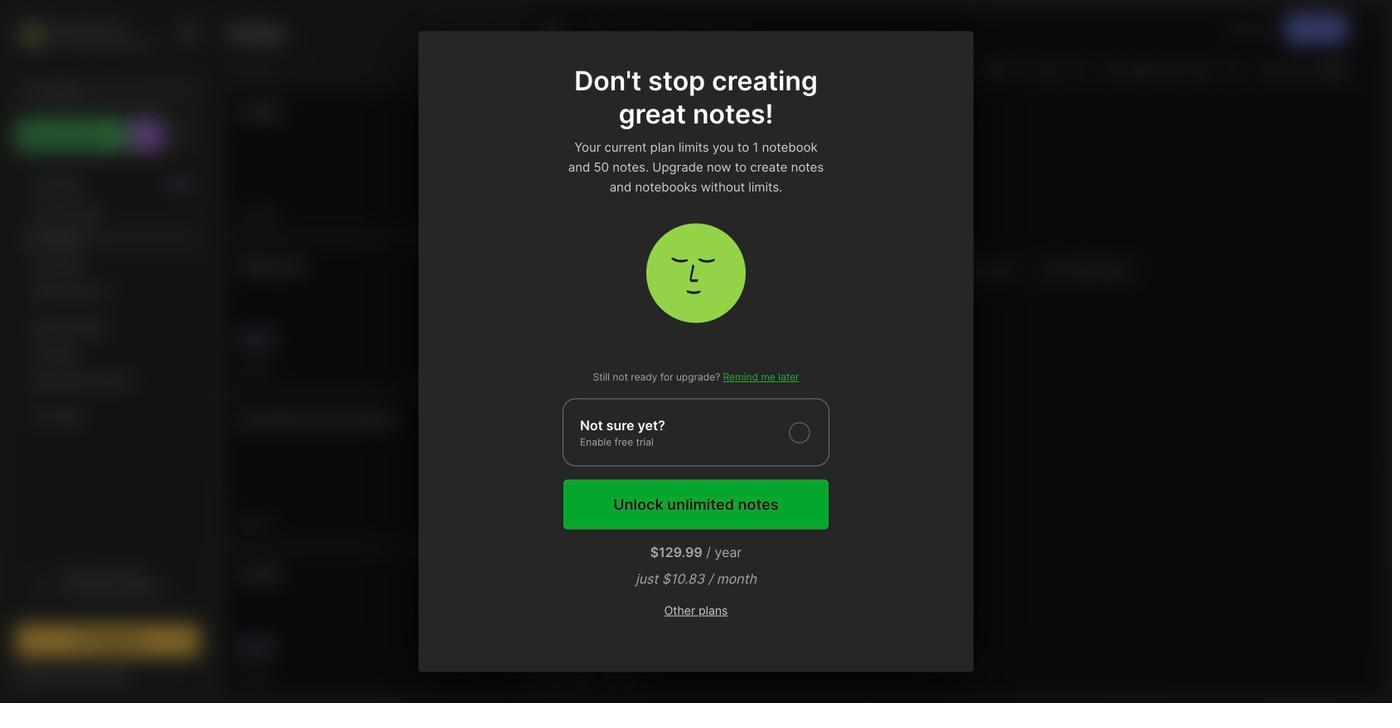 Task type: describe. For each thing, give the bounding box(es) containing it.
checklist image
[[1159, 57, 1182, 80]]

none search field inside main element
[[46, 82, 178, 102]]

bulleted list image
[[1106, 57, 1129, 80]]

alignment image
[[1219, 57, 1259, 80]]

expand note image
[[544, 19, 564, 39]]

numbered list image
[[1133, 57, 1156, 80]]

italic image
[[1011, 57, 1034, 80]]

add a reminder image
[[542, 671, 562, 691]]

more image
[[1316, 58, 1366, 80]]

insert link image
[[1190, 57, 1213, 80]]

add tag image
[[570, 671, 590, 691]]

expand notebooks image
[[22, 323, 32, 332]]

underline image
[[1037, 57, 1061, 80]]

font color image
[[943, 57, 983, 80]]

main element
[[0, 0, 216, 703]]

indent image
[[1260, 57, 1284, 80]]

calendar event image
[[643, 57, 667, 80]]



Task type: locate. For each thing, give the bounding box(es) containing it.
bold image
[[984, 57, 1007, 80]]

tree
[[6, 162, 210, 546]]

outdent image
[[1287, 57, 1310, 80]]

task image
[[617, 57, 640, 80]]

Note Editor text field
[[532, 85, 1387, 663]]

happy face illustration image
[[647, 223, 746, 323]]

note window element
[[531, 5, 1388, 698]]

insert image
[[542, 58, 615, 80]]

Search text field
[[46, 85, 178, 100]]

dialog
[[419, 31, 974, 672]]

heading level image
[[730, 58, 813, 80]]

tree inside main element
[[6, 162, 210, 546]]

None checkbox
[[563, 398, 830, 466]]

None search field
[[46, 82, 178, 102]]

highlight image
[[1062, 57, 1100, 80]]

expand tags image
[[22, 349, 32, 359]]

font family image
[[818, 58, 893, 80]]



Task type: vqa. For each thing, say whether or not it's contained in the screenshot.
Highlight Icon
yes



